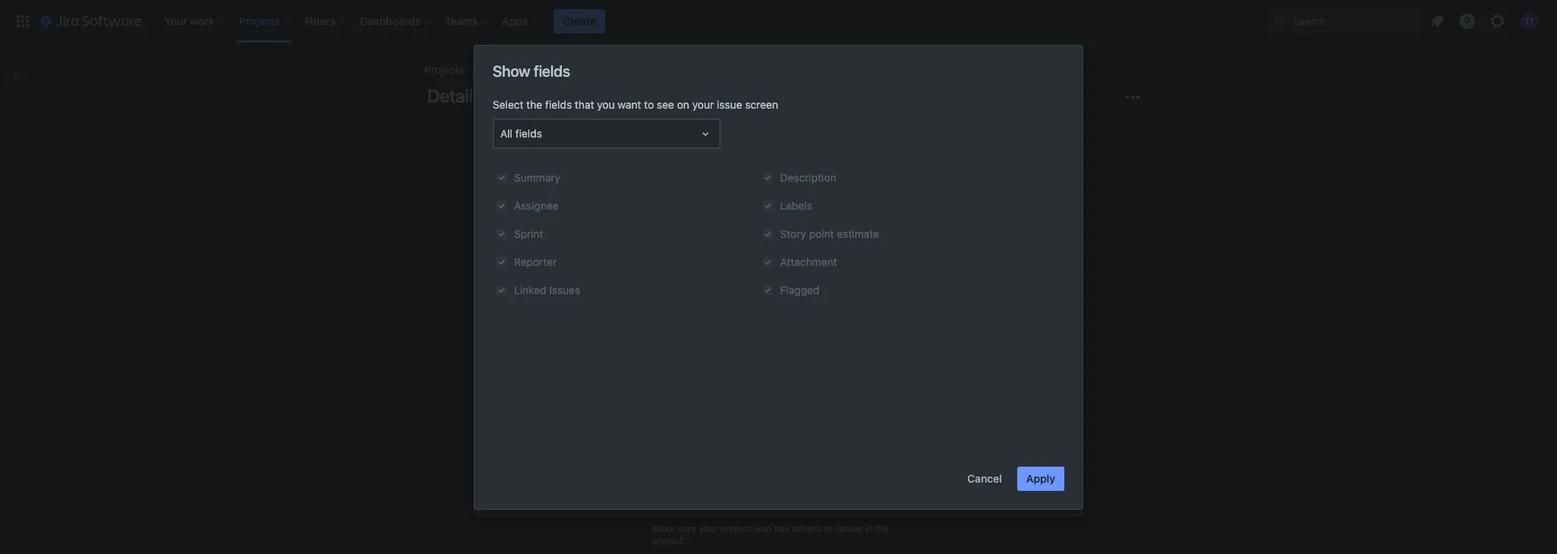Task type: locate. For each thing, give the bounding box(es) containing it.
your right sure
[[699, 523, 718, 535]]

terry turtle image
[[655, 494, 674, 512]]

Search field
[[1268, 9, 1420, 33]]

cancel
[[968, 472, 1002, 485], [957, 478, 991, 491]]

* right type
[[540, 214, 545, 225]]

the down the 'create issue'
[[526, 98, 542, 111]]

issue left screen
[[717, 98, 742, 111]]

2 vertical spatial create
[[1022, 478, 1055, 491]]

summary
[[514, 171, 561, 184]]

1 vertical spatial your
[[699, 523, 718, 535]]

your right on
[[692, 98, 714, 111]]

details
[[427, 85, 482, 106]]

0 vertical spatial create button
[[554, 9, 606, 33]]

project.
[[652, 535, 685, 547]]

icon
[[796, 243, 818, 255]]

the right in
[[875, 523, 889, 535]]

0 horizontal spatial *
[[540, 214, 545, 225]]

apply button
[[1017, 467, 1065, 491]]

0 vertical spatial the
[[526, 98, 542, 111]]

cancel button inside create issue dialog
[[948, 473, 1001, 497]]

cancel inside create issue dialog
[[957, 478, 991, 491]]

0 horizontal spatial to
[[644, 98, 654, 111]]

open image
[[697, 125, 715, 143]]

1 vertical spatial to
[[824, 523, 833, 535]]

1 horizontal spatial *
[[708, 125, 713, 137]]

cancel left apply
[[968, 472, 1002, 485]]

1 horizontal spatial to
[[824, 523, 833, 535]]

required fields are marked with an asterisk *
[[493, 125, 713, 137]]

issue down project
[[541, 76, 576, 94]]

sure
[[678, 523, 697, 535]]

0 horizontal spatial create
[[493, 76, 538, 94]]

required
[[493, 125, 537, 137]]

project
[[721, 523, 751, 535]]

0 horizontal spatial create button
[[554, 9, 606, 33]]

select
[[493, 98, 524, 111]]

1 vertical spatial *
[[540, 214, 545, 225]]

to left see
[[644, 98, 654, 111]]

issue up issues
[[546, 264, 568, 275]]

to
[[644, 98, 654, 111], [824, 523, 833, 535]]

fields
[[534, 62, 570, 80], [545, 98, 572, 111], [539, 125, 566, 137], [515, 127, 542, 140]]

your
[[692, 98, 714, 111], [699, 523, 718, 535]]

cancel inside 'show fields' dialog
[[968, 472, 1002, 485]]

create button
[[554, 9, 606, 33], [1013, 473, 1065, 497]]

learn
[[493, 264, 517, 275]]

my kanban project link
[[483, 61, 575, 79]]

has
[[774, 523, 789, 535]]

jira software image
[[40, 12, 142, 30], [40, 12, 142, 30]]

make
[[652, 523, 675, 535]]

to inside the make sure your project lead has access to issues in the project.
[[824, 523, 833, 535]]

0 vertical spatial create
[[563, 14, 597, 27]]

reporter
[[514, 255, 557, 268]]

0 vertical spatial your
[[692, 98, 714, 111]]

lead
[[754, 523, 772, 535]]

* right asterisk
[[708, 125, 713, 137]]

fields inside create issue dialog
[[539, 125, 566, 137]]

projects link
[[424, 61, 464, 79]]

create issue dialog
[[474, 52, 1083, 554]]

cancel button
[[958, 467, 1011, 491], [948, 473, 1001, 497]]

flagged
[[780, 284, 820, 297]]

*
[[708, 125, 713, 137], [540, 214, 545, 225]]

issue inside 'show fields' dialog
[[717, 98, 742, 111]]

sprint
[[514, 227, 543, 240]]

1 horizontal spatial create
[[563, 14, 597, 27]]

point
[[809, 227, 834, 240]]

create button inside primary element
[[554, 9, 606, 33]]

to left issues
[[824, 523, 833, 535]]

0 vertical spatial to
[[644, 98, 654, 111]]

1 vertical spatial issue
[[717, 98, 742, 111]]

linked issues
[[514, 284, 580, 297]]

all
[[500, 127, 513, 140]]

the
[[526, 98, 542, 111], [875, 523, 889, 535]]

the inside the make sure your project lead has access to issues in the project.
[[875, 523, 889, 535]]

1 vertical spatial create button
[[1013, 473, 1065, 497]]

create
[[563, 14, 597, 27], [493, 76, 538, 94], [1022, 478, 1055, 491]]

change
[[755, 243, 794, 255]]

1 vertical spatial the
[[875, 523, 889, 535]]

to inside 'show fields' dialog
[[644, 98, 654, 111]]

1 horizontal spatial the
[[875, 523, 889, 535]]

about
[[519, 264, 544, 275]]

0 horizontal spatial the
[[526, 98, 542, 111]]

cancel left apply button
[[957, 478, 991, 491]]

are
[[569, 125, 584, 137]]

my
[[483, 63, 498, 76]]

assignee
[[514, 199, 559, 212]]

learn about issue types link
[[493, 264, 594, 275]]

my kanban project
[[483, 63, 575, 76]]

task
[[522, 237, 544, 250]]

issues
[[549, 284, 580, 297]]

fields for show
[[534, 62, 570, 80]]

search image
[[1274, 15, 1287, 27]]

2 horizontal spatial create
[[1022, 478, 1055, 491]]

None text field
[[500, 126, 503, 141]]

issue
[[541, 76, 576, 94], [717, 98, 742, 111], [546, 264, 568, 275]]



Task type: describe. For each thing, give the bounding box(es) containing it.
2 vertical spatial issue
[[546, 264, 568, 275]]

Name field
[[654, 299, 919, 326]]

project avatar image
[[738, 128, 835, 225]]

show
[[493, 62, 530, 80]]

estimate
[[837, 227, 879, 240]]

asterisk
[[665, 125, 703, 137]]

kanban
[[500, 63, 537, 76]]

project-1374 (p1374)
[[522, 175, 625, 188]]

(p1374)
[[587, 175, 625, 188]]

fields for required
[[539, 125, 566, 137]]

learn about issue types
[[493, 264, 594, 275]]

attachment
[[780, 255, 837, 268]]

that
[[575, 98, 594, 111]]

story point estimate
[[780, 227, 879, 240]]

turtle
[[709, 497, 738, 510]]

terry
[[681, 497, 707, 510]]

create issue
[[493, 76, 576, 94]]

marked
[[587, 125, 624, 137]]

none text field inside 'show fields' dialog
[[500, 126, 503, 141]]

in
[[865, 523, 873, 535]]

want
[[618, 98, 641, 111]]

terry turtle
[[681, 497, 738, 510]]

change icon
[[755, 243, 818, 255]]

see
[[657, 98, 674, 111]]

0 vertical spatial *
[[708, 125, 713, 137]]

labels
[[780, 199, 812, 212]]

description
[[780, 171, 836, 184]]

make sure your project lead has access to issues in the project.
[[652, 523, 889, 547]]

project-
[[522, 175, 561, 188]]

create inside primary element
[[563, 14, 597, 27]]

1374
[[561, 175, 585, 188]]

screen
[[745, 98, 778, 111]]

an
[[650, 125, 662, 137]]

cancel for create issue
[[957, 478, 991, 491]]

on
[[677, 98, 689, 111]]

project
[[540, 63, 575, 76]]

you
[[597, 98, 615, 111]]

issue
[[493, 214, 516, 225]]

fields for all
[[515, 127, 542, 140]]

cancel button for fields
[[958, 467, 1011, 491]]

types
[[571, 264, 594, 275]]

show fields
[[493, 62, 570, 80]]

linked
[[514, 284, 546, 297]]

apply
[[1026, 472, 1055, 485]]

0 vertical spatial issue
[[541, 76, 576, 94]]

show fields dialog
[[474, 46, 1083, 509]]

1 vertical spatial create
[[493, 76, 538, 94]]

1 horizontal spatial create button
[[1013, 473, 1065, 497]]

with
[[627, 125, 647, 137]]

projects
[[424, 63, 464, 76]]

cancel for show fields
[[968, 472, 1002, 485]]

your inside 'show fields' dialog
[[692, 98, 714, 111]]

story
[[780, 227, 806, 240]]

all fields
[[500, 127, 542, 140]]

cancel button for issue
[[948, 473, 1001, 497]]

access
[[792, 523, 822, 535]]

change icon button
[[746, 237, 827, 262]]

issue type *
[[493, 214, 545, 225]]

the inside 'show fields' dialog
[[526, 98, 542, 111]]

your inside the make sure your project lead has access to issues in the project.
[[699, 523, 718, 535]]

create banner
[[0, 0, 1557, 43]]

type
[[519, 214, 539, 225]]

select the fields that you want to see on your issue screen
[[493, 98, 778, 111]]

issues
[[836, 523, 863, 535]]

primary element
[[9, 0, 1268, 42]]



Task type: vqa. For each thing, say whether or not it's contained in the screenshot.
middle Create
yes



